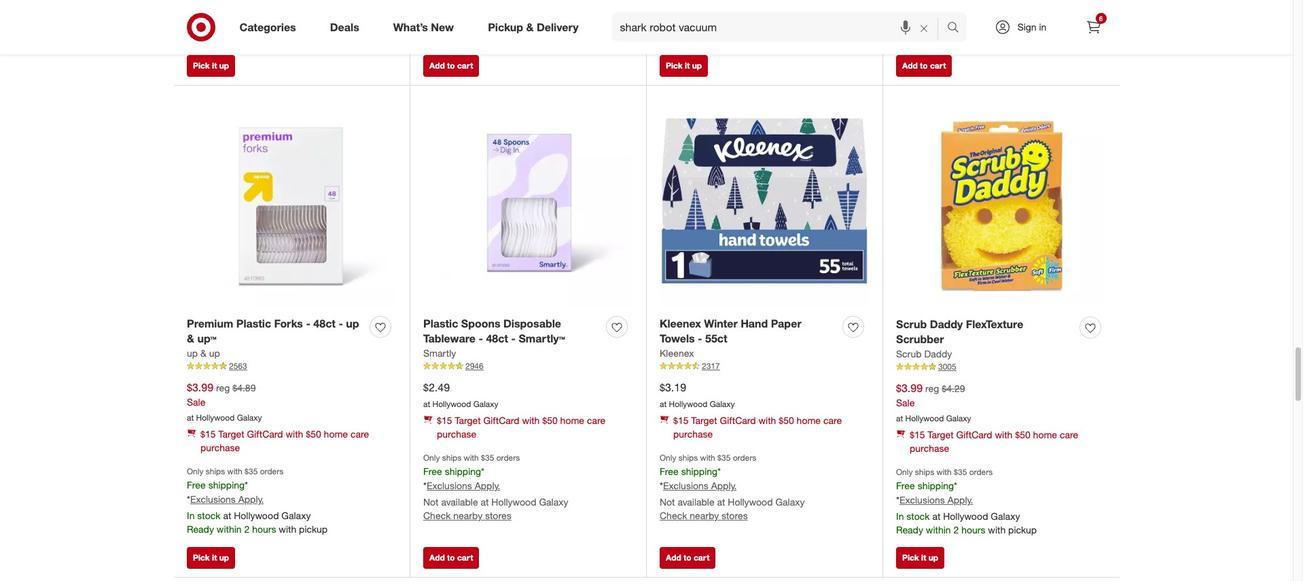 Task type: locate. For each thing, give the bounding box(es) containing it.
purchase down $3.99 reg $4.29 sale at hollywood galaxy
[[910, 443, 950, 454]]

premium plastic forks - 48ct - up & up™ link
[[187, 316, 364, 347]]

kleenex
[[660, 316, 701, 330], [660, 347, 694, 359]]

1 horizontal spatial available
[[678, 496, 715, 508]]

1 horizontal spatial $3.99
[[897, 382, 923, 395]]

$15 target giftcard with $50 home care purchase down 2946 link
[[437, 415, 606, 440]]

scrub inside scrub daddy flextexture scrubber
[[897, 317, 927, 331]]

only ships with $35 orders free shipping * * exclusions apply. in stock at  hollywood galaxy ready within 2 hours with pickup for -
[[187, 466, 328, 535]]

$35 for 48ct
[[245, 466, 258, 476]]

pick it up button
[[187, 55, 235, 76], [660, 55, 708, 76], [187, 547, 235, 569], [897, 547, 945, 569]]

1 vertical spatial 48ct
[[486, 332, 508, 346]]

only for scrub daddy flextexture scrubber
[[897, 467, 913, 477]]

pickup
[[299, 31, 328, 42], [772, 31, 801, 42], [299, 523, 328, 535], [1009, 524, 1037, 536]]

2 horizontal spatial &
[[526, 20, 534, 34]]

2 only ships with $35 orders free shipping * * exclusions apply. not available at hollywood galaxy check nearby stores from the left
[[660, 453, 805, 521]]

only ships with $35 orders free shipping * * exclusions apply. not available at hollywood galaxy check nearby stores
[[423, 453, 569, 521], [660, 453, 805, 521]]

target down $2.49 at hollywood galaxy at the left of the page
[[455, 415, 481, 426]]

$3.99 down up & up link
[[187, 381, 213, 394]]

plastic spoons disposable tableware - 48ct - smartly™ image
[[423, 99, 633, 308], [423, 99, 633, 308]]

*
[[187, 1, 190, 12], [660, 1, 663, 12], [897, 1, 900, 13], [481, 466, 485, 477], [718, 466, 721, 477], [245, 479, 248, 491], [423, 480, 427, 491], [660, 480, 663, 491], [954, 480, 958, 492], [187, 493, 190, 505], [897, 494, 900, 506]]

$3.19 at hollywood galaxy
[[660, 381, 735, 409]]

purchase down $3.19 at hollywood galaxy
[[674, 428, 713, 440]]

$15 down $3.19 at hollywood galaxy
[[674, 415, 689, 426]]

kleenex link
[[660, 347, 694, 360]]

daddy inside scrub daddy flextexture scrubber
[[930, 317, 963, 331]]

1 plastic from the left
[[236, 316, 271, 330]]

smartly link
[[423, 347, 456, 360]]

spoons
[[461, 316, 501, 330]]

scrubber
[[897, 333, 944, 346]]

$3.99 down the scrub daddy link
[[897, 382, 923, 395]]

up & up
[[187, 347, 220, 359]]

$3.99 inside $3.99 reg $4.29 sale at hollywood galaxy
[[897, 382, 923, 395]]

0 horizontal spatial nearby
[[454, 510, 483, 521]]

premium plastic forks - 48ct - up & up™
[[187, 316, 359, 346]]

only ships with $35 orders free shipping * * exclusions apply. in stock at  hollywood galaxy ready within 2 hours with pickup for scrubber
[[897, 467, 1037, 536]]

daddy up 3005
[[925, 348, 952, 360]]

0 horizontal spatial $3.99
[[187, 381, 213, 394]]

check for plastic spoons disposable tableware - 48ct - smartly™
[[423, 510, 451, 521]]

search button
[[941, 12, 974, 45]]

1 horizontal spatial nearby
[[690, 510, 719, 521]]

55ct
[[706, 332, 728, 346]]

target down $3.19 at hollywood galaxy
[[692, 415, 718, 426]]

kleenex up "towels"
[[660, 316, 701, 330]]

available
[[915, 18, 951, 29], [441, 496, 478, 508], [678, 496, 715, 508]]

daddy
[[930, 317, 963, 331], [925, 348, 952, 360]]

& for up
[[200, 347, 207, 359]]

2 scrub from the top
[[897, 348, 922, 360]]

ships for -
[[442, 453, 462, 463]]

only for premium plastic forks - 48ct - up & up™
[[187, 466, 204, 476]]

$35 for -
[[481, 453, 494, 463]]

at inside $3.19 at hollywood galaxy
[[660, 399, 667, 409]]

to
[[447, 60, 455, 70], [920, 60, 928, 70], [447, 553, 455, 563], [684, 553, 692, 563]]

-
[[306, 316, 311, 330], [339, 316, 343, 330], [479, 332, 483, 346], [511, 332, 516, 346], [698, 332, 703, 346]]

$3.19
[[660, 381, 687, 394]]

sale for scrub daddy flextexture scrubber
[[897, 397, 915, 409]]

1 horizontal spatial 48ct
[[486, 332, 508, 346]]

0 horizontal spatial * exclusions apply. in stock at  hollywood galaxy ready within 2 hours with pickup
[[187, 1, 328, 42]]

home
[[560, 415, 585, 426], [797, 415, 821, 426], [324, 428, 348, 440], [1034, 429, 1058, 440]]

48ct
[[314, 316, 336, 330], [486, 332, 508, 346]]

target down $3.99 reg $4.89 sale at hollywood galaxy
[[218, 428, 244, 440]]

$15 target giftcard with $50 home care purchase down 2317 link
[[674, 415, 842, 440]]

$3.99 for premium plastic forks - 48ct - up & up™
[[187, 381, 213, 394]]

1 horizontal spatial reg
[[926, 383, 940, 394]]

48ct right forks
[[314, 316, 336, 330]]

0 vertical spatial 48ct
[[314, 316, 336, 330]]

scrub for scrub daddy
[[897, 348, 922, 360]]

scrub down the scrubber
[[897, 348, 922, 360]]

* exclusions apply. in stock at  hollywood galaxy ready within 2 hours with pickup
[[187, 1, 328, 42], [660, 1, 801, 42]]

1 horizontal spatial check
[[660, 510, 687, 521]]

hours
[[252, 31, 276, 42], [725, 31, 749, 42], [252, 523, 276, 535], [962, 524, 986, 536]]

only ships with $35 orders free shipping * * exclusions apply. not available at hollywood galaxy check nearby stores for $3.19
[[660, 453, 805, 521]]

within
[[217, 31, 242, 42], [690, 31, 715, 42], [217, 523, 242, 535], [926, 524, 951, 536]]

2 vertical spatial &
[[200, 347, 207, 359]]

not for plastic spoons disposable tableware - 48ct - smartly™
[[423, 496, 439, 508]]

1 horizontal spatial &
[[200, 347, 207, 359]]

2 horizontal spatial check nearby stores button
[[897, 31, 985, 44]]

& right pickup
[[526, 20, 534, 34]]

search
[[941, 21, 974, 35]]

0 horizontal spatial 48ct
[[314, 316, 336, 330]]

reg for premium plastic forks - 48ct - up & up™
[[216, 382, 230, 394]]

1 horizontal spatial only ships with $35 orders free shipping * * exclusions apply. not available at hollywood galaxy check nearby stores
[[660, 453, 805, 521]]

up
[[219, 60, 229, 70], [692, 60, 702, 70], [346, 316, 359, 330], [187, 347, 198, 359], [209, 347, 220, 359], [219, 553, 229, 563], [929, 553, 939, 563]]

- inside kleenex winter hand paper towels - 55ct
[[698, 332, 703, 346]]

giftcard down $4.89
[[247, 428, 283, 440]]

1 horizontal spatial check nearby stores button
[[660, 509, 748, 523]]

48ct down spoons
[[486, 332, 508, 346]]

0 horizontal spatial check nearby stores button
[[423, 509, 512, 523]]

reg left the $4.29
[[926, 383, 940, 394]]

reg
[[216, 382, 230, 394], [926, 383, 940, 394]]

$15 down $3.99 reg $4.29 sale at hollywood galaxy
[[910, 429, 925, 440]]

stock
[[197, 17, 221, 29], [670, 17, 694, 29], [197, 510, 221, 521], [907, 510, 930, 522]]

0 horizontal spatial stores
[[485, 510, 512, 521]]

sale down up & up link
[[187, 396, 206, 408]]

cart
[[457, 60, 473, 70], [931, 60, 946, 70], [457, 553, 473, 563], [694, 553, 710, 563]]

0 vertical spatial scrub
[[897, 317, 927, 331]]

$15 down $2.49 at hollywood galaxy at the left of the page
[[437, 415, 452, 426]]

only for kleenex winter hand paper towels - 55ct
[[660, 453, 677, 463]]

reg inside $3.99 reg $4.89 sale at hollywood galaxy
[[216, 382, 230, 394]]

1 horizontal spatial stores
[[722, 510, 748, 521]]

sale inside $3.99 reg $4.29 sale at hollywood galaxy
[[897, 397, 915, 409]]

purchase down $2.49 at hollywood galaxy at the left of the page
[[437, 428, 477, 440]]

nearby
[[927, 31, 956, 43], [454, 510, 483, 521], [690, 510, 719, 521]]

available for plastic spoons disposable tableware - 48ct - smartly™
[[441, 496, 478, 508]]

premium plastic forks - 48ct - up & up™ image
[[187, 99, 396, 308], [187, 99, 396, 308]]

$4.29
[[942, 383, 965, 394]]

add to cart button
[[423, 55, 479, 76], [897, 55, 953, 76], [423, 547, 479, 569], [660, 547, 716, 569]]

2 horizontal spatial available
[[915, 18, 951, 29]]

1 horizontal spatial * exclusions apply. in stock at  hollywood galaxy ready within 2 hours with pickup
[[660, 1, 801, 42]]

stores for plastic spoons disposable tableware - 48ct - smartly™
[[485, 510, 512, 521]]

daddy up the scrubber
[[930, 317, 963, 331]]

0 horizontal spatial &
[[187, 332, 194, 346]]

0 horizontal spatial reg
[[216, 382, 230, 394]]

scrub
[[897, 317, 927, 331], [897, 348, 922, 360]]

1 horizontal spatial sale
[[897, 397, 915, 409]]

check nearby stores button for plastic spoons disposable tableware - 48ct - smartly™
[[423, 509, 512, 523]]

$15 for scrub daddy flextexture scrubber
[[910, 429, 925, 440]]

deals
[[330, 20, 359, 34]]

add
[[430, 60, 445, 70], [903, 60, 918, 70], [430, 553, 445, 563], [666, 553, 682, 563]]

$15 for plastic spoons disposable tableware - 48ct - smartly™
[[437, 415, 452, 426]]

0 vertical spatial &
[[526, 20, 534, 34]]

reg inside $3.99 reg $4.29 sale at hollywood galaxy
[[926, 383, 940, 394]]

ships
[[442, 453, 462, 463], [679, 453, 698, 463], [206, 466, 225, 476], [915, 467, 935, 477]]

target
[[455, 415, 481, 426], [692, 415, 718, 426], [218, 428, 244, 440], [928, 429, 954, 440]]

giftcard for 48ct
[[247, 428, 283, 440]]

$35 for towels
[[718, 453, 731, 463]]

orders for towels
[[733, 453, 757, 463]]

0 vertical spatial kleenex
[[660, 316, 701, 330]]

pickup & delivery link
[[477, 12, 596, 42]]

disposable
[[504, 316, 561, 330]]

free
[[423, 466, 442, 477], [660, 466, 679, 477], [187, 479, 206, 491], [897, 480, 915, 492]]

1 horizontal spatial not
[[660, 496, 675, 508]]

check
[[897, 31, 924, 43], [423, 510, 451, 521], [660, 510, 687, 521]]

sale inside $3.99 reg $4.89 sale at hollywood galaxy
[[187, 396, 206, 408]]

48ct inside plastic spoons disposable tableware - 48ct - smartly™
[[486, 332, 508, 346]]

care for kleenex winter hand paper towels - 55ct
[[824, 415, 842, 426]]

free for scrub daddy flextexture scrubber
[[897, 480, 915, 492]]

hollywood inside * exclusions apply. not available at hollywood galaxy check nearby stores
[[965, 18, 1010, 29]]

kleenex inside kleenex winter hand paper towels - 55ct
[[660, 316, 701, 330]]

scrub daddy flextexture scrubber image
[[897, 99, 1107, 309], [897, 99, 1107, 309]]

2 plastic from the left
[[423, 316, 458, 330]]

purchase down $3.99 reg $4.89 sale at hollywood galaxy
[[201, 442, 240, 453]]

& left up™ at the left bottom of the page
[[187, 332, 194, 346]]

nearby inside * exclusions apply. not available at hollywood galaxy check nearby stores
[[927, 31, 956, 43]]

giftcard down $2.49 at hollywood galaxy at the left of the page
[[484, 415, 520, 426]]

ships for 48ct
[[206, 466, 225, 476]]

$3.99 for scrub daddy flextexture scrubber
[[897, 382, 923, 395]]

1 vertical spatial daddy
[[925, 348, 952, 360]]

ready
[[187, 31, 214, 42], [660, 31, 687, 42], [187, 523, 214, 535], [897, 524, 924, 536]]

0 horizontal spatial available
[[441, 496, 478, 508]]

galaxy
[[282, 17, 311, 29], [755, 17, 784, 29], [1012, 18, 1042, 29], [474, 399, 499, 409], [710, 399, 735, 409], [237, 413, 262, 423], [947, 413, 972, 424], [539, 496, 569, 508], [776, 496, 805, 508], [282, 510, 311, 521], [991, 510, 1021, 522]]

pick it up
[[193, 60, 229, 70], [666, 60, 702, 70], [193, 553, 229, 563], [903, 553, 939, 563]]

at inside $2.49 at hollywood galaxy
[[423, 399, 430, 409]]

sign
[[1018, 21, 1037, 33]]

1 * exclusions apply. in stock at  hollywood galaxy ready within 2 hours with pickup from the left
[[187, 1, 328, 42]]

giftcard down the $4.29
[[957, 429, 993, 440]]

free for plastic spoons disposable tableware - 48ct - smartly™
[[423, 466, 442, 477]]

6
[[1100, 14, 1103, 22]]

$3.99
[[187, 381, 213, 394], [897, 382, 923, 395]]

deals link
[[319, 12, 376, 42]]

add to cart
[[430, 60, 473, 70], [903, 60, 946, 70], [430, 553, 473, 563], [666, 553, 710, 563]]

exclusions
[[190, 1, 236, 12], [663, 1, 709, 12], [900, 1, 945, 13], [427, 480, 472, 491], [663, 480, 709, 491], [190, 493, 236, 505], [900, 494, 945, 506]]

giftcard down $3.19 at hollywood galaxy
[[720, 415, 756, 426]]

2 horizontal spatial check
[[897, 31, 924, 43]]

1 scrub from the top
[[897, 317, 927, 331]]

at inside * exclusions apply. not available at hollywood galaxy check nearby stores
[[954, 18, 962, 29]]

sale down the scrub daddy link
[[897, 397, 915, 409]]

1 vertical spatial &
[[187, 332, 194, 346]]

daddy for scrub daddy flextexture scrubber
[[930, 317, 963, 331]]

only ships with $35 orders free shipping * * exclusions apply. in stock at  hollywood galaxy ready within 2 hours with pickup
[[187, 466, 328, 535], [897, 467, 1037, 536]]

0 horizontal spatial check
[[423, 510, 451, 521]]

shipping
[[445, 466, 481, 477], [682, 466, 718, 477], [208, 479, 245, 491], [918, 480, 954, 492]]

1 horizontal spatial plastic
[[423, 316, 458, 330]]

purchase
[[437, 428, 477, 440], [674, 428, 713, 440], [201, 442, 240, 453], [910, 443, 950, 454]]

up inside premium plastic forks - 48ct - up & up™
[[346, 316, 359, 330]]

care for plastic spoons disposable tableware - 48ct - smartly™
[[587, 415, 606, 426]]

1 vertical spatial scrub
[[897, 348, 922, 360]]

shipping for 48ct
[[208, 479, 245, 491]]

2 horizontal spatial not
[[897, 18, 912, 29]]

shipping for -
[[445, 466, 481, 477]]

kleenex for kleenex winter hand paper towels - 55ct
[[660, 316, 701, 330]]

stores inside * exclusions apply. not available at hollywood galaxy check nearby stores
[[958, 31, 985, 43]]

not
[[897, 18, 912, 29], [423, 496, 439, 508], [660, 496, 675, 508]]

2 horizontal spatial stores
[[958, 31, 985, 43]]

$15 target giftcard with $50 home care purchase
[[437, 415, 606, 440], [674, 415, 842, 440], [201, 428, 369, 453], [910, 429, 1079, 454]]

home for premium plastic forks - 48ct - up & up™
[[324, 428, 348, 440]]

apply. inside * exclusions apply. not available at hollywood galaxy check nearby stores
[[948, 1, 974, 13]]

kleenex winter hand paper towels - 55ct link
[[660, 316, 837, 347]]

not for kleenex winter hand paper towels - 55ct
[[660, 496, 675, 508]]

plastic
[[236, 316, 271, 330], [423, 316, 458, 330]]

plastic left forks
[[236, 316, 271, 330]]

0 horizontal spatial plastic
[[236, 316, 271, 330]]

1 kleenex from the top
[[660, 316, 701, 330]]

orders
[[497, 453, 520, 463], [733, 453, 757, 463], [260, 466, 284, 476], [970, 467, 993, 477]]

$15
[[437, 415, 452, 426], [674, 415, 689, 426], [201, 428, 216, 440], [910, 429, 925, 440]]

target for 48ct
[[218, 428, 244, 440]]

what's new
[[393, 20, 454, 34]]

2 horizontal spatial nearby
[[927, 31, 956, 43]]

home for kleenex winter hand paper towels - 55ct
[[797, 415, 821, 426]]

sale for premium plastic forks - 48ct - up & up™
[[187, 396, 206, 408]]

$15 target giftcard with $50 home care purchase for -
[[437, 415, 606, 440]]

& down up™ at the left bottom of the page
[[200, 347, 207, 359]]

target for -
[[455, 415, 481, 426]]

kleenex winter hand paper towels - 55ct image
[[660, 99, 869, 308], [660, 99, 869, 308]]

2 kleenex from the top
[[660, 347, 694, 359]]

plastic up tableware
[[423, 316, 458, 330]]

at
[[223, 17, 231, 29], [696, 17, 704, 29], [954, 18, 962, 29], [423, 399, 430, 409], [660, 399, 667, 409], [187, 413, 194, 423], [897, 413, 904, 424], [481, 496, 489, 508], [717, 496, 726, 508], [223, 510, 231, 521], [933, 510, 941, 522]]

0 horizontal spatial only ships with $35 orders free shipping * * exclusions apply. in stock at  hollywood galaxy ready within 2 hours with pickup
[[187, 466, 328, 535]]

48ct inside premium plastic forks - 48ct - up & up™
[[314, 316, 336, 330]]

0 vertical spatial daddy
[[930, 317, 963, 331]]

&
[[526, 20, 534, 34], [187, 332, 194, 346], [200, 347, 207, 359]]

at inside $3.99 reg $4.29 sale at hollywood galaxy
[[897, 413, 904, 424]]

hollywood inside $3.19 at hollywood galaxy
[[669, 399, 708, 409]]

hollywood inside $2.49 at hollywood galaxy
[[433, 399, 471, 409]]

reg left $4.89
[[216, 382, 230, 394]]

care
[[587, 415, 606, 426], [824, 415, 842, 426], [351, 428, 369, 440], [1060, 429, 1079, 440]]

new
[[431, 20, 454, 34]]

1 only ships with $35 orders free shipping * * exclusions apply. not available at hollywood galaxy check nearby stores from the left
[[423, 453, 569, 521]]

purchase for towels
[[674, 428, 713, 440]]

0 horizontal spatial only ships with $35 orders free shipping * * exclusions apply. not available at hollywood galaxy check nearby stores
[[423, 453, 569, 521]]

hollywood
[[234, 17, 279, 29], [707, 17, 752, 29], [965, 18, 1010, 29], [433, 399, 471, 409], [669, 399, 708, 409], [196, 413, 235, 423], [906, 413, 944, 424], [492, 496, 537, 508], [728, 496, 773, 508], [234, 510, 279, 521], [944, 510, 989, 522]]

plastic inside premium plastic forks - 48ct - up & up™
[[236, 316, 271, 330]]

$15 down $3.99 reg $4.89 sale at hollywood galaxy
[[201, 428, 216, 440]]

exclusions apply. button
[[190, 0, 264, 14], [663, 0, 737, 14], [900, 1, 974, 14], [427, 479, 500, 493], [663, 479, 737, 493], [190, 493, 264, 506], [900, 493, 974, 507]]

$3.99 reg $4.29 sale at hollywood galaxy
[[897, 382, 972, 424]]

$3.99 inside $3.99 reg $4.89 sale at hollywood galaxy
[[187, 381, 213, 394]]

scrub up the scrubber
[[897, 317, 927, 331]]

1 horizontal spatial only ships with $35 orders free shipping * * exclusions apply. in stock at  hollywood galaxy ready within 2 hours with pickup
[[897, 467, 1037, 536]]

pick
[[193, 60, 210, 70], [666, 60, 683, 70], [193, 553, 210, 563], [903, 553, 919, 563]]

$50
[[543, 415, 558, 426], [779, 415, 794, 426], [306, 428, 321, 440], [1016, 429, 1031, 440]]

$15 target giftcard with $50 home care purchase down $4.89
[[201, 428, 369, 453]]

kleenex down "towels"
[[660, 347, 694, 359]]

2946
[[466, 361, 484, 371]]

0 horizontal spatial sale
[[187, 396, 206, 408]]

1 vertical spatial kleenex
[[660, 347, 694, 359]]

0 horizontal spatial not
[[423, 496, 439, 508]]



Task type: vqa. For each thing, say whether or not it's contained in the screenshot.
Hollywood in "$2.49 At Hollywood Galaxy"
yes



Task type: describe. For each thing, give the bounding box(es) containing it.
hollywood inside $3.99 reg $4.29 sale at hollywood galaxy
[[906, 413, 944, 424]]

galaxy inside $3.19 at hollywood galaxy
[[710, 399, 735, 409]]

& for pickup
[[526, 20, 534, 34]]

tableware
[[423, 332, 476, 346]]

care for premium plastic forks - 48ct - up & up™
[[351, 428, 369, 440]]

kleenex for kleenex
[[660, 347, 694, 359]]

care for scrub daddy flextexture scrubber
[[1060, 429, 1079, 440]]

pickup
[[488, 20, 523, 34]]

$2.49 at hollywood galaxy
[[423, 381, 499, 409]]

galaxy inside * exclusions apply. not available at hollywood galaxy check nearby stores
[[1012, 18, 1042, 29]]

6 link
[[1079, 12, 1109, 42]]

at inside $3.99 reg $4.89 sale at hollywood galaxy
[[187, 413, 194, 423]]

categories link
[[228, 12, 313, 42]]

in
[[1040, 21, 1047, 33]]

$15 target giftcard with $50 home care purchase for up
[[201, 428, 369, 453]]

sign in link
[[983, 12, 1068, 42]]

premium
[[187, 316, 233, 330]]

2 * exclusions apply. in stock at  hollywood galaxy ready within 2 hours with pickup from the left
[[660, 1, 801, 42]]

target down $3.99 reg $4.29 sale at hollywood galaxy
[[928, 429, 954, 440]]

orders for -
[[497, 453, 520, 463]]

2563 link
[[187, 360, 396, 372]]

nearby for kleenex winter hand paper towels - 55ct
[[690, 510, 719, 521]]

$50 for up
[[306, 428, 321, 440]]

$3.99 reg $4.89 sale at hollywood galaxy
[[187, 381, 262, 423]]

* exclusions apply. not available at hollywood galaxy check nearby stores
[[897, 1, 1042, 43]]

check nearby stores button for kleenex winter hand paper towels - 55ct
[[660, 509, 748, 523]]

scrub daddy flextexture scrubber link
[[897, 316, 1075, 347]]

2317
[[702, 361, 720, 371]]

pickup & delivery
[[488, 20, 579, 34]]

galaxy inside $2.49 at hollywood galaxy
[[474, 399, 499, 409]]

what's new link
[[382, 12, 471, 42]]

galaxy inside $3.99 reg $4.89 sale at hollywood galaxy
[[237, 413, 262, 423]]

up™
[[197, 332, 217, 346]]

reg for scrub daddy flextexture scrubber
[[926, 383, 940, 394]]

hand
[[741, 316, 768, 330]]

galaxy inside $3.99 reg $4.29 sale at hollywood galaxy
[[947, 413, 972, 424]]

delivery
[[537, 20, 579, 34]]

only ships with $35 orders free shipping * * exclusions apply. not available at hollywood galaxy check nearby stores for $2.49
[[423, 453, 569, 521]]

* inside * exclusions apply. not available at hollywood galaxy check nearby stores
[[897, 1, 900, 13]]

not inside * exclusions apply. not available at hollywood galaxy check nearby stores
[[897, 18, 912, 29]]

hollywood inside $3.99 reg $4.89 sale at hollywood galaxy
[[196, 413, 235, 423]]

3005
[[939, 362, 957, 372]]

exclusions inside * exclusions apply. not available at hollywood galaxy check nearby stores
[[900, 1, 945, 13]]

plastic spoons disposable tableware - 48ct - smartly™
[[423, 316, 566, 346]]

paper
[[771, 316, 802, 330]]

target for towels
[[692, 415, 718, 426]]

$2.49
[[423, 381, 450, 394]]

ships for towels
[[679, 453, 698, 463]]

free for kleenex winter hand paper towels - 55ct
[[660, 466, 679, 477]]

smartly
[[423, 347, 456, 359]]

only for plastic spoons disposable tableware - 48ct - smartly™
[[423, 453, 440, 463]]

home for scrub daddy flextexture scrubber
[[1034, 429, 1058, 440]]

categories
[[240, 20, 296, 34]]

winter
[[704, 316, 738, 330]]

$15 for premium plastic forks - 48ct - up & up™
[[201, 428, 216, 440]]

purchase for -
[[437, 428, 477, 440]]

$15 target giftcard with $50 home care purchase down the $4.29
[[910, 429, 1079, 454]]

& inside premium plastic forks - 48ct - up & up™
[[187, 332, 194, 346]]

home for plastic spoons disposable tableware - 48ct - smartly™
[[560, 415, 585, 426]]

scrub daddy
[[897, 348, 952, 360]]

3005 link
[[897, 361, 1107, 373]]

towels
[[660, 332, 695, 346]]

$15 for kleenex winter hand paper towels - 55ct
[[674, 415, 689, 426]]

2563
[[229, 361, 247, 371]]

forks
[[274, 316, 303, 330]]

What can we help you find? suggestions appear below search field
[[612, 12, 951, 42]]

kleenex winter hand paper towels - 55ct
[[660, 316, 802, 346]]

free for premium plastic forks - 48ct - up & up™
[[187, 479, 206, 491]]

scrub daddy link
[[897, 347, 952, 361]]

$4.89
[[233, 382, 256, 394]]

flextexture
[[966, 317, 1024, 331]]

shipping for towels
[[682, 466, 718, 477]]

scrub for scrub daddy flextexture scrubber
[[897, 317, 927, 331]]

2317 link
[[660, 360, 869, 372]]

up & up link
[[187, 347, 220, 360]]

giftcard for -
[[484, 415, 520, 426]]

what's
[[393, 20, 428, 34]]

check for kleenex winter hand paper towels - 55ct
[[660, 510, 687, 521]]

nearby for plastic spoons disposable tableware - 48ct - smartly™
[[454, 510, 483, 521]]

check inside * exclusions apply. not available at hollywood galaxy check nearby stores
[[897, 31, 924, 43]]

purchase for 48ct
[[201, 442, 240, 453]]

$50 for -
[[543, 415, 558, 426]]

scrub daddy flextexture scrubber
[[897, 317, 1024, 346]]

plastic inside plastic spoons disposable tableware - 48ct - smartly™
[[423, 316, 458, 330]]

$50 for 55ct
[[779, 415, 794, 426]]

available for kleenex winter hand paper towels - 55ct
[[678, 496, 715, 508]]

orders for 48ct
[[260, 466, 284, 476]]

sign in
[[1018, 21, 1047, 33]]

2946 link
[[423, 360, 633, 372]]

giftcard for towels
[[720, 415, 756, 426]]

$15 target giftcard with $50 home care purchase for 55ct
[[674, 415, 842, 440]]

daddy for scrub daddy
[[925, 348, 952, 360]]

available inside * exclusions apply. not available at hollywood galaxy check nearby stores
[[915, 18, 951, 29]]

plastic spoons disposable tableware - 48ct - smartly™ link
[[423, 316, 601, 347]]

stores for kleenex winter hand paper towels - 55ct
[[722, 510, 748, 521]]

smartly™
[[519, 332, 566, 346]]



